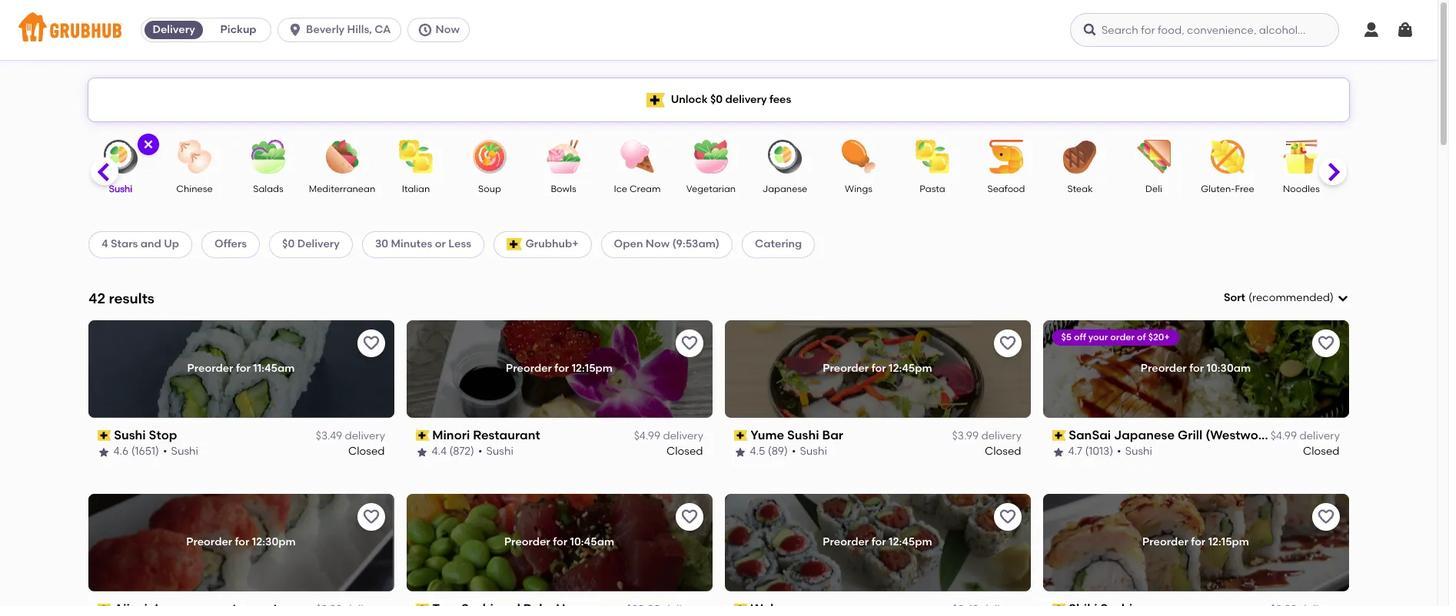 Task type: locate. For each thing, give the bounding box(es) containing it.
1 $4.99 delivery from the left
[[634, 430, 703, 443]]

preorder for 10:45am
[[505, 536, 615, 549]]

1 horizontal spatial 12:15pm
[[1209, 536, 1250, 549]]

1 horizontal spatial subscription pass image
[[734, 431, 748, 441]]

$4.99 delivery
[[634, 430, 703, 443], [1271, 430, 1340, 443]]

sushi up 4.6 (1651)
[[114, 428, 146, 443]]

0 vertical spatial preorder for 12:45pm
[[823, 362, 933, 375]]

1 • sushi from the left
[[163, 445, 199, 458]]

restaurant
[[473, 428, 541, 443]]

1 12:45pm from the top
[[889, 362, 933, 375]]

preorder
[[188, 362, 234, 375], [506, 362, 552, 375], [823, 362, 869, 375], [1141, 362, 1187, 375], [187, 536, 233, 549], [505, 536, 551, 549], [823, 536, 869, 549], [1143, 536, 1189, 549]]

steak image
[[1053, 140, 1107, 174]]

0 horizontal spatial subscription pass image
[[98, 431, 111, 441]]

star icon image for yume sushi bar
[[734, 446, 746, 459]]

1 closed from the left
[[349, 445, 385, 458]]

$4.99
[[634, 430, 660, 443], [1271, 430, 1297, 443]]

none field containing sort
[[1224, 291, 1349, 306]]

sushi down stop
[[172, 445, 199, 458]]

save this restaurant image for preorder for 12:15pm
[[680, 334, 699, 353]]

mediterranean image
[[315, 140, 369, 174]]

now right open
[[646, 238, 670, 251]]

sushi down sansai japanese grill (westwood)
[[1126, 445, 1153, 458]]

sansai japanese grill (westwood)
[[1069, 428, 1279, 443]]

0 horizontal spatial preorder for 12:15pm
[[506, 362, 613, 375]]

subscription pass image for yume sushi bar
[[734, 431, 748, 441]]

3 • from the left
[[792, 445, 796, 458]]

0 horizontal spatial $4.99 delivery
[[634, 430, 703, 443]]

grubhub plus flag logo image
[[646, 93, 665, 107], [507, 239, 522, 251]]

chinese
[[176, 184, 213, 195]]

30 minutes or less
[[375, 238, 471, 251]]

1 vertical spatial preorder for 12:45pm
[[823, 536, 933, 549]]

(89)
[[768, 445, 788, 458]]

deli image
[[1127, 140, 1181, 174]]

1 vertical spatial preorder for 12:15pm
[[1143, 536, 1250, 549]]

order
[[1111, 332, 1135, 343]]

star icon image for sansai japanese grill (westwood)
[[1052, 446, 1065, 459]]

save this restaurant image for 10:45am
[[680, 508, 699, 526]]

10:30am
[[1207, 362, 1251, 375]]

sushi down restaurant
[[487, 445, 514, 458]]

save this restaurant image for preorder for 12:45pm
[[999, 508, 1017, 526]]

salads
[[253, 184, 283, 195]]

unlock $0 delivery fees
[[671, 93, 791, 106]]

0 horizontal spatial japanese
[[762, 184, 807, 195]]

star icon image left 4.4
[[416, 446, 428, 459]]

subscription pass image for sushi stop
[[98, 431, 111, 441]]

free
[[1235, 184, 1254, 195]]

wings
[[845, 184, 872, 195]]

2 • from the left
[[479, 445, 483, 458]]

• sushi down stop
[[163, 445, 199, 458]]

star icon image
[[98, 446, 110, 459], [416, 446, 428, 459], [734, 446, 746, 459], [1052, 446, 1065, 459]]

sushi image
[[94, 140, 148, 174]]

japanese down 'japanese' image
[[762, 184, 807, 195]]

gluten free image
[[1201, 140, 1255, 174]]

closed
[[349, 445, 385, 458], [667, 445, 703, 458], [985, 445, 1022, 458], [1303, 445, 1340, 458]]

japanese image
[[758, 140, 812, 174]]

4.6 (1651)
[[114, 445, 160, 458]]

3 closed from the left
[[985, 445, 1022, 458]]

preorder for 12:45pm
[[823, 362, 933, 375], [823, 536, 933, 549]]

svg image
[[1396, 21, 1415, 39], [288, 22, 303, 38], [417, 22, 432, 38], [1082, 22, 1098, 38], [142, 138, 155, 151], [1337, 292, 1349, 305]]

1 horizontal spatial delivery
[[297, 238, 340, 251]]

• sushi for sushi
[[792, 445, 828, 458]]

11:45am
[[253, 362, 295, 375]]

now button
[[407, 18, 476, 42]]

delivery down mediterranean
[[297, 238, 340, 251]]

$0 right unlock
[[710, 93, 723, 106]]

0 vertical spatial $0
[[710, 93, 723, 106]]

beverly hills, ca button
[[278, 18, 407, 42]]

subscription pass image
[[416, 431, 430, 441], [1052, 431, 1066, 441], [98, 604, 111, 607], [416, 604, 430, 607], [734, 604, 748, 607]]

star icon image for sushi stop
[[98, 446, 110, 459]]

2 • sushi from the left
[[479, 445, 514, 458]]

• down stop
[[163, 445, 168, 458]]

2 $4.99 from the left
[[1271, 430, 1297, 443]]

$4.99 for minori restaurant
[[634, 430, 660, 443]]

japanese left grill
[[1114, 428, 1175, 443]]

1 vertical spatial grubhub plus flag logo image
[[507, 239, 522, 251]]

• for sushi
[[792, 445, 796, 458]]

hills,
[[347, 23, 372, 36]]

star icon image left 4.6
[[98, 446, 110, 459]]

0 vertical spatial 12:45pm
[[889, 362, 933, 375]]

$3.49 delivery
[[316, 430, 385, 443]]

ice cream image
[[610, 140, 664, 174]]

4.5
[[750, 445, 766, 458]]

sort
[[1224, 291, 1245, 304]]

star icon image left 4.7
[[1052, 446, 1065, 459]]

pasta
[[920, 184, 945, 195]]

0 horizontal spatial grubhub plus flag logo image
[[507, 239, 522, 251]]

0 vertical spatial 12:15pm
[[572, 362, 613, 375]]

delivery for sushi stop
[[345, 430, 385, 443]]

fees
[[769, 93, 791, 106]]

your
[[1089, 332, 1109, 343]]

results
[[109, 290, 154, 307]]

up
[[164, 238, 179, 251]]

svg image
[[1362, 21, 1381, 39]]

$3.99
[[952, 430, 979, 443]]

ca
[[375, 23, 391, 36]]

sushi
[[109, 184, 132, 195], [114, 428, 146, 443], [788, 428, 820, 443], [172, 445, 199, 458], [487, 445, 514, 458], [800, 445, 828, 458], [1126, 445, 1153, 458]]

0 vertical spatial now
[[436, 23, 460, 36]]

save this restaurant image for 12:15pm
[[1317, 508, 1335, 526]]

main navigation navigation
[[0, 0, 1438, 60]]

subscription pass image for preorder for 10:45am
[[416, 604, 430, 607]]

0 vertical spatial japanese
[[762, 184, 807, 195]]

save this restaurant image
[[680, 334, 699, 353], [1317, 334, 1335, 353], [362, 508, 381, 526], [999, 508, 1017, 526]]

subscription pass image
[[98, 431, 111, 441], [734, 431, 748, 441], [1052, 604, 1066, 607]]

$0 delivery
[[282, 238, 340, 251]]

pickup button
[[206, 18, 271, 42]]

stop
[[149, 428, 177, 443]]

1 horizontal spatial $4.99
[[1271, 430, 1297, 443]]

preorder for 12:15pm
[[506, 362, 613, 375], [1143, 536, 1250, 549]]

Search for food, convenience, alcohol... search field
[[1070, 13, 1339, 47]]

• sushi down minori restaurant on the bottom left of the page
[[479, 445, 514, 458]]

1 • from the left
[[163, 445, 168, 458]]

$4.99 delivery for minori restaurant
[[634, 430, 703, 443]]

yume
[[751, 428, 785, 443]]

bar
[[823, 428, 844, 443]]

2 $4.99 delivery from the left
[[1271, 430, 1340, 443]]

1 horizontal spatial grubhub plus flag logo image
[[646, 93, 665, 107]]

0 horizontal spatial $4.99
[[634, 430, 660, 443]]

star icon image left 4.5
[[734, 446, 746, 459]]

4.7 (1013)
[[1069, 445, 1114, 458]]

gluten-
[[1201, 184, 1235, 195]]

4.5 (89)
[[750, 445, 788, 458]]

• sushi right (1013)
[[1118, 445, 1153, 458]]

sushi left bar
[[788, 428, 820, 443]]

2 star icon image from the left
[[416, 446, 428, 459]]

$4.99 delivery for sansai japanese grill (westwood)
[[1271, 430, 1340, 443]]

2 12:45pm from the top
[[889, 536, 933, 549]]

2 closed from the left
[[667, 445, 703, 458]]

4 • sushi from the left
[[1118, 445, 1153, 458]]

0 horizontal spatial now
[[436, 23, 460, 36]]

delivery for sansai japanese grill (westwood)
[[1300, 430, 1340, 443]]

1 $4.99 from the left
[[634, 430, 660, 443]]

12:15pm
[[572, 362, 613, 375], [1209, 536, 1250, 549]]

4 closed from the left
[[1303, 445, 1340, 458]]

• for stop
[[163, 445, 168, 458]]

seafood image
[[979, 140, 1033, 174]]

3 • sushi from the left
[[792, 445, 828, 458]]

$0 right offers
[[282, 238, 295, 251]]

• sushi down yume sushi bar
[[792, 445, 828, 458]]

12:45pm
[[889, 362, 933, 375], [889, 536, 933, 549]]

0 vertical spatial grubhub plus flag logo image
[[646, 93, 665, 107]]

• sushi for restaurant
[[479, 445, 514, 458]]

grubhub plus flag logo image left grubhub+
[[507, 239, 522, 251]]

1 vertical spatial now
[[646, 238, 670, 251]]

steak
[[1067, 184, 1093, 195]]

delivery left pickup
[[153, 23, 195, 36]]

1 vertical spatial 12:15pm
[[1209, 536, 1250, 549]]

deli
[[1146, 184, 1162, 195]]

save this restaurant image for preorder for 12:30pm
[[362, 508, 381, 526]]

4.4 (872)
[[432, 445, 475, 458]]

minori
[[433, 428, 470, 443]]

1 star icon image from the left
[[98, 446, 110, 459]]

4 star icon image from the left
[[1052, 446, 1065, 459]]

for
[[236, 362, 251, 375], [555, 362, 570, 375], [872, 362, 886, 375], [1190, 362, 1204, 375], [235, 536, 250, 549], [553, 536, 568, 549], [872, 536, 886, 549], [1191, 536, 1206, 549]]

0 horizontal spatial $0
[[282, 238, 295, 251]]

None field
[[1224, 291, 1349, 306]]

1 vertical spatial $0
[[282, 238, 295, 251]]

cream
[[630, 184, 661, 195]]

catering
[[755, 238, 802, 251]]

save this restaurant image
[[362, 334, 381, 353], [999, 334, 1017, 353], [680, 508, 699, 526], [1317, 508, 1335, 526]]

4 • from the left
[[1118, 445, 1122, 458]]

bowls
[[551, 184, 576, 195]]

3 star icon image from the left
[[734, 446, 746, 459]]

pasta image
[[906, 140, 959, 174]]

$0
[[710, 93, 723, 106], [282, 238, 295, 251]]

1 horizontal spatial preorder for 12:15pm
[[1143, 536, 1250, 549]]

1 horizontal spatial $4.99 delivery
[[1271, 430, 1340, 443]]

12:15pm for preorder for 12:15pm save this restaurant icon
[[572, 362, 613, 375]]

0 horizontal spatial 12:15pm
[[572, 362, 613, 375]]

now
[[436, 23, 460, 36], [646, 238, 670, 251]]

• right (89)
[[792, 445, 796, 458]]

italian image
[[389, 140, 443, 174]]

• sushi
[[163, 445, 199, 458], [479, 445, 514, 458], [792, 445, 828, 458], [1118, 445, 1153, 458]]

minutes
[[391, 238, 432, 251]]

vegetarian
[[686, 184, 736, 195]]

grubhub plus flag logo image left unlock
[[646, 93, 665, 107]]

save this restaurant button
[[357, 330, 385, 357], [676, 330, 703, 357], [994, 330, 1022, 357], [1312, 330, 1340, 357], [357, 503, 385, 531], [676, 503, 703, 531], [994, 503, 1022, 531], [1312, 503, 1340, 531]]

(872)
[[450, 445, 475, 458]]

1 vertical spatial 12:45pm
[[889, 536, 933, 549]]

now right ca
[[436, 23, 460, 36]]

grubhub plus flag logo image for grubhub+
[[507, 239, 522, 251]]

$3.49
[[316, 430, 342, 443]]

0 vertical spatial preorder for 12:15pm
[[506, 362, 613, 375]]

• right (1013)
[[1118, 445, 1122, 458]]

• for restaurant
[[479, 445, 483, 458]]

japanese
[[762, 184, 807, 195], [1114, 428, 1175, 443]]

0 horizontal spatial delivery
[[153, 23, 195, 36]]

1 horizontal spatial japanese
[[1114, 428, 1175, 443]]

• down minori restaurant on the bottom left of the page
[[479, 445, 483, 458]]

(
[[1249, 291, 1252, 304]]

sort ( recommended )
[[1224, 291, 1334, 304]]

0 vertical spatial delivery
[[153, 23, 195, 36]]



Task type: describe. For each thing, give the bounding box(es) containing it.
1 horizontal spatial now
[[646, 238, 670, 251]]

wraps image
[[1348, 140, 1402, 174]]

• sushi for stop
[[163, 445, 199, 458]]

stars
[[111, 238, 138, 251]]

noodles image
[[1275, 140, 1328, 174]]

subscription pass image for preorder for 12:45pm
[[734, 604, 748, 607]]

mediterranean
[[309, 184, 375, 195]]

svg image inside 'now' button
[[417, 22, 432, 38]]

4.6
[[114, 445, 129, 458]]

closed for sushi stop
[[349, 445, 385, 458]]

1 vertical spatial japanese
[[1114, 428, 1175, 443]]

star icon image for minori restaurant
[[416, 446, 428, 459]]

of
[[1137, 332, 1146, 343]]

(1013)
[[1085, 445, 1114, 458]]

minori restaurant
[[433, 428, 541, 443]]

30
[[375, 238, 388, 251]]

grubhub plus flag logo image for unlock $0 delivery fees
[[646, 93, 665, 107]]

sushi stop
[[114, 428, 177, 443]]

1 preorder for 12:45pm from the top
[[823, 362, 933, 375]]

or
[[435, 238, 446, 251]]

$5
[[1062, 332, 1072, 343]]

open now (9:53am)
[[614, 238, 720, 251]]

pickup
[[220, 23, 256, 36]]

sushi down yume sushi bar
[[800, 445, 828, 458]]

(westwood)
[[1206, 428, 1279, 443]]

sansai
[[1069, 428, 1111, 443]]

open
[[614, 238, 643, 251]]

beverly
[[306, 23, 345, 36]]

1 horizontal spatial $0
[[710, 93, 723, 106]]

$5 off your order of $20+
[[1062, 332, 1170, 343]]

delivery for minori restaurant
[[663, 430, 703, 443]]

4.4
[[432, 445, 447, 458]]

unlock
[[671, 93, 708, 106]]

• sushi for japanese
[[1118, 445, 1153, 458]]

• for japanese
[[1118, 445, 1122, 458]]

$20+
[[1149, 332, 1170, 343]]

salads image
[[241, 140, 295, 174]]

svg image inside the "beverly hills, ca" button
[[288, 22, 303, 38]]

(9:53am)
[[672, 238, 720, 251]]

12:30pm
[[252, 536, 296, 549]]

10:45am
[[570, 536, 615, 549]]

bowls image
[[537, 140, 590, 174]]

offers
[[215, 238, 247, 251]]

ice cream
[[614, 184, 661, 195]]

(1651)
[[132, 445, 160, 458]]

beverly hills, ca
[[306, 23, 391, 36]]

seafood
[[988, 184, 1025, 195]]

italian
[[402, 184, 430, 195]]

$4.99 for sansai japanese grill (westwood)
[[1271, 430, 1297, 443]]

2 horizontal spatial subscription pass image
[[1052, 604, 1066, 607]]

gluten-free
[[1201, 184, 1254, 195]]

grill
[[1178, 428, 1203, 443]]

delivery inside button
[[153, 23, 195, 36]]

$3.99 delivery
[[952, 430, 1022, 443]]

42
[[88, 290, 105, 307]]

2 preorder for 12:45pm from the top
[[823, 536, 933, 549]]

recommended
[[1252, 291, 1330, 304]]

soup image
[[463, 140, 517, 174]]

preorder for 12:30pm
[[187, 536, 296, 549]]

closed for minori restaurant
[[667, 445, 703, 458]]

yume sushi bar
[[751, 428, 844, 443]]

42 results
[[88, 290, 154, 307]]

4 stars and up
[[101, 238, 179, 251]]

save this restaurant image for 12:45pm
[[999, 334, 1017, 353]]

preorder for 10:30am
[[1141, 362, 1251, 375]]

4.7
[[1069, 445, 1083, 458]]

closed for yume sushi bar
[[985, 445, 1022, 458]]

vegetarian image
[[684, 140, 738, 174]]

delivery for yume sushi bar
[[981, 430, 1022, 443]]

4
[[101, 238, 108, 251]]

preorder for 11:45am
[[188, 362, 295, 375]]

less
[[448, 238, 471, 251]]

closed for sansai japanese grill (westwood)
[[1303, 445, 1340, 458]]

chinese image
[[168, 140, 221, 174]]

off
[[1074, 332, 1087, 343]]

and
[[141, 238, 161, 251]]

save this restaurant image for 11:45am
[[362, 334, 381, 353]]

1 vertical spatial delivery
[[297, 238, 340, 251]]

now inside 'now' button
[[436, 23, 460, 36]]

)
[[1330, 291, 1334, 304]]

ice
[[614, 184, 627, 195]]

soup
[[478, 184, 501, 195]]

12:15pm for save this restaurant image corresponding to 12:15pm
[[1209, 536, 1250, 549]]

grubhub+
[[525, 238, 579, 251]]

sushi down sushi image
[[109, 184, 132, 195]]

wings image
[[832, 140, 886, 174]]

delivery button
[[142, 18, 206, 42]]

noodles
[[1283, 184, 1320, 195]]

subscription pass image for preorder for 12:30pm
[[98, 604, 111, 607]]



Task type: vqa. For each thing, say whether or not it's contained in the screenshot.
svg icon related to Seattle, WA
no



